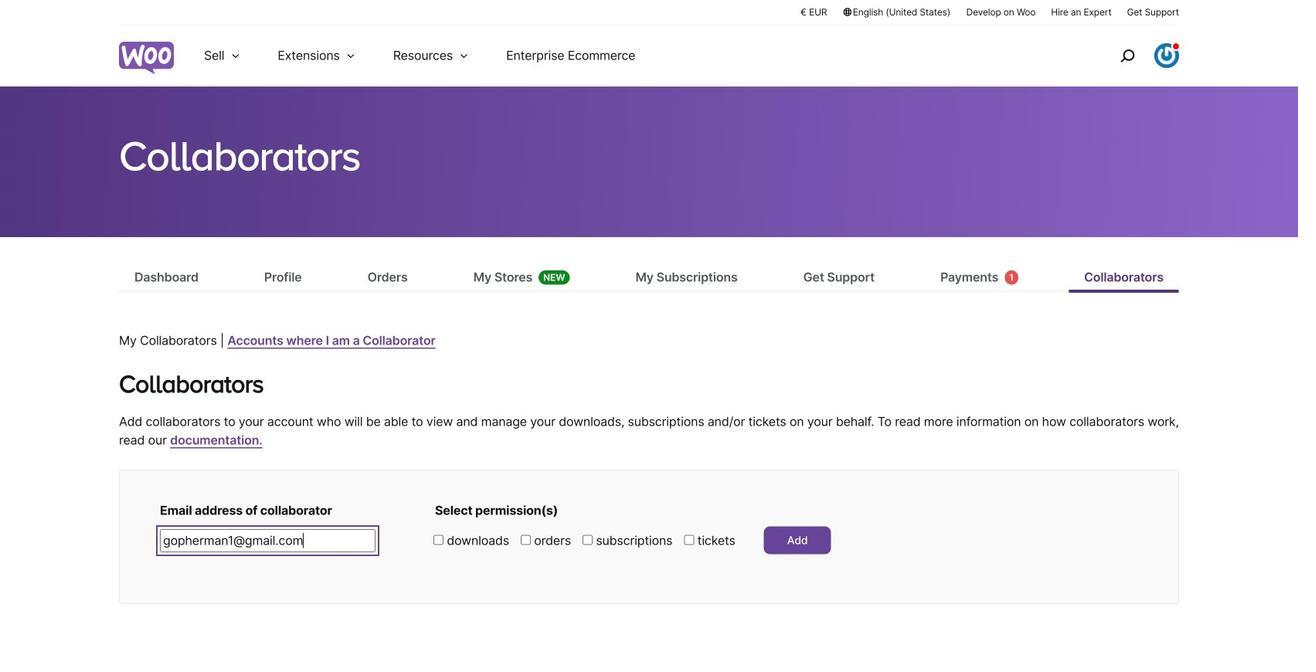 Task type: describe. For each thing, give the bounding box(es) containing it.
service navigation menu element
[[1087, 31, 1179, 81]]

open account menu image
[[1154, 43, 1179, 68]]



Task type: locate. For each thing, give the bounding box(es) containing it.
None checkbox
[[684, 535, 694, 545]]

search image
[[1115, 43, 1140, 68]]

None checkbox
[[433, 535, 444, 545], [521, 535, 531, 545], [583, 535, 593, 545], [433, 535, 444, 545], [521, 535, 531, 545], [583, 535, 593, 545]]



Task type: vqa. For each thing, say whether or not it's contained in the screenshot.
Search image
yes



